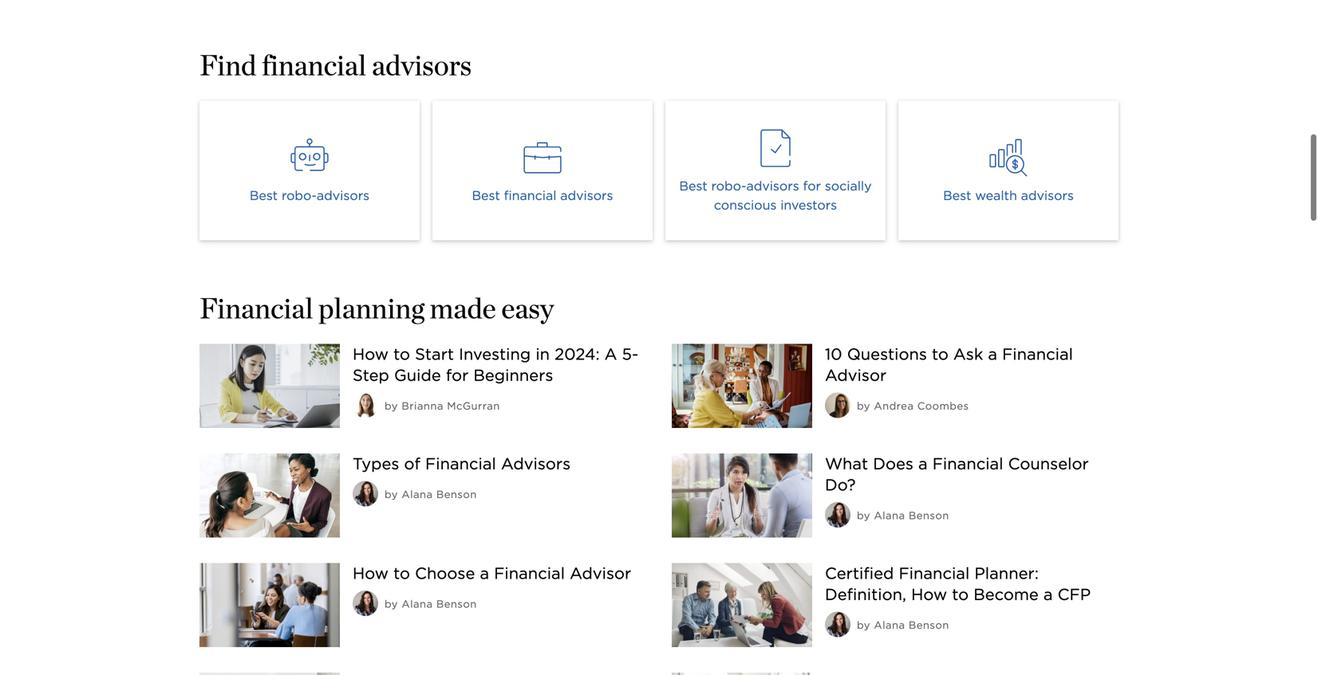 Task type: locate. For each thing, give the bounding box(es) containing it.
0 vertical spatial for
[[803, 174, 821, 190]]

benson down the certified financial planner: definition, how to become a cfp
[[909, 616, 949, 628]]

0 vertical spatial advisor
[[825, 362, 887, 381]]

a inside the certified financial planner: definition, how to become a cfp
[[1044, 582, 1053, 601]]

10
[[825, 341, 842, 360]]

does
[[873, 451, 914, 470]]

to
[[394, 341, 410, 360], [932, 341, 949, 360], [394, 561, 410, 580], [952, 582, 969, 601]]

5-
[[622, 341, 639, 360]]

by for what does a financial counselor do?
[[857, 506, 871, 518]]

0 vertical spatial how
[[353, 341, 389, 360]]

best for best robo-advisors
[[250, 184, 278, 199]]

guide
[[394, 362, 441, 381]]

benson for advisors
[[436, 485, 477, 497]]

0 vertical spatial financial
[[262, 44, 367, 78]]

how up step
[[353, 341, 389, 360]]

0 horizontal spatial robo-
[[282, 184, 317, 199]]

best wealth advisors
[[943, 184, 1074, 199]]

1 horizontal spatial robo-
[[711, 174, 747, 190]]

1 horizontal spatial advisor
[[825, 362, 887, 381]]

best for best robo-advisors for socially conscious investors
[[679, 174, 708, 190]]

benson for financial
[[909, 506, 949, 518]]

certified financial planner: definition, how to become a cfp
[[825, 561, 1091, 601]]

alana down choose
[[402, 594, 433, 607]]

counselor
[[1008, 451, 1089, 470]]

how for how to choose a financial advisor
[[353, 561, 389, 580]]

best inside "link"
[[250, 184, 278, 199]]

by
[[385, 396, 398, 408], [857, 396, 871, 408], [385, 485, 398, 497], [857, 506, 871, 518], [385, 594, 398, 607], [857, 616, 871, 628]]

to up the guide
[[394, 341, 410, 360]]

financial planning made easy
[[200, 287, 554, 321]]

advisor
[[825, 362, 887, 381], [570, 561, 631, 580]]

a right does
[[918, 451, 928, 470]]

by alana benson down does
[[857, 506, 949, 518]]

financial inside 10 questions to ask a financial advisor
[[1002, 341, 1073, 360]]

alana down does
[[874, 506, 905, 518]]

benson
[[436, 485, 477, 497], [909, 506, 949, 518], [436, 594, 477, 607], [909, 616, 949, 628]]

2 vertical spatial how
[[911, 582, 947, 601]]

how inside how to start investing in 2024: a 5- step guide for beginners
[[353, 341, 389, 360]]

andrea coombes link
[[874, 396, 969, 408]]

alana benson link down types of financial advisors
[[402, 485, 477, 497]]

by alana benson for of
[[385, 485, 477, 497]]

benson down what does a financial counselor do?
[[909, 506, 949, 518]]

for
[[803, 174, 821, 190], [446, 362, 469, 381]]

alana for of
[[402, 485, 433, 497]]

alana benson link
[[402, 485, 477, 497], [874, 506, 949, 518], [402, 594, 477, 607], [874, 616, 949, 628]]

advisors
[[372, 44, 472, 78], [746, 174, 799, 190], [317, 184, 370, 199], [560, 184, 613, 199], [1021, 184, 1074, 199]]

investing
[[459, 341, 531, 360]]

alana benson's profile picture image
[[353, 477, 378, 503], [825, 499, 851, 524], [353, 587, 378, 613], [825, 608, 851, 634]]

by andrea coombes
[[857, 396, 969, 408]]

step
[[353, 362, 389, 381]]

alana benson link for financial
[[874, 616, 949, 628]]

advisors inside best robo-advisors for socially conscious investors
[[746, 174, 799, 190]]

by alana benson
[[385, 485, 477, 497], [857, 506, 949, 518], [385, 594, 477, 607], [857, 616, 949, 628]]

how right definition, at the right
[[911, 582, 947, 601]]

alana for to
[[402, 594, 433, 607]]

by alana benson down of
[[385, 485, 477, 497]]

best
[[679, 174, 708, 190], [250, 184, 278, 199], [472, 184, 500, 199], [943, 184, 972, 199]]

alana
[[402, 485, 433, 497], [874, 506, 905, 518], [402, 594, 433, 607], [874, 616, 905, 628]]

best inside best robo-advisors for socially conscious investors
[[679, 174, 708, 190]]

advisors for best financial advisors
[[560, 184, 613, 199]]

by for how to start investing in 2024: a 5- step guide for beginners
[[385, 396, 398, 408]]

1 horizontal spatial for
[[803, 174, 821, 190]]

by alana benson down choose
[[385, 594, 477, 607]]

what
[[825, 451, 868, 470]]

what does a financial counselor do?
[[825, 451, 1089, 491]]

a right choose
[[480, 561, 489, 580]]

1 vertical spatial financial
[[504, 184, 557, 199]]

1 horizontal spatial financial
[[504, 184, 557, 199]]

benson down types of financial advisors
[[436, 485, 477, 497]]

by alana benson for to
[[385, 594, 477, 607]]

1 vertical spatial for
[[446, 362, 469, 381]]

a right ask
[[988, 341, 998, 360]]

financial
[[262, 44, 367, 78], [504, 184, 557, 199]]

how
[[353, 341, 389, 360], [353, 561, 389, 580], [911, 582, 947, 601]]

how for how to start investing in 2024: a 5- step guide for beginners
[[353, 341, 389, 360]]

types of financial advisors
[[353, 451, 571, 470]]

by alana benson for does
[[857, 506, 949, 518]]

for inside how to start investing in 2024: a 5- step guide for beginners
[[446, 362, 469, 381]]

1 vertical spatial how
[[353, 561, 389, 580]]

for up investors
[[803, 174, 821, 190]]

gettyimages-1035834404-types of financial advisors image
[[200, 450, 340, 534]]

alana benson link down choose
[[402, 594, 477, 607]]

made
[[430, 287, 496, 321]]

a
[[605, 341, 617, 360]]

coombes
[[917, 396, 969, 408]]

alana benson link down does
[[874, 506, 949, 518]]

definition,
[[825, 582, 907, 601]]

types
[[353, 451, 399, 470]]

alana benson link down definition, at the right
[[874, 616, 949, 628]]

how to choose a financial advisor link
[[353, 561, 631, 580]]

advisor inside 10 questions to ask a financial advisor
[[825, 362, 887, 381]]

to left ask
[[932, 341, 949, 360]]

to inside 10 questions to ask a financial advisor
[[932, 341, 949, 360]]

robo- for best robo-advisors
[[282, 184, 317, 199]]

planner:
[[975, 561, 1039, 580]]

robo-
[[711, 174, 747, 190], [282, 184, 317, 199]]

alana for financial
[[874, 616, 905, 628]]

robo- inside best robo-advisors "link"
[[282, 184, 317, 199]]

planning
[[319, 287, 425, 321]]

0 horizontal spatial for
[[446, 362, 469, 381]]

advisors inside "link"
[[317, 184, 370, 199]]

how to start investing in 2024: a 5- step guide for beginners link
[[353, 341, 639, 381]]

alana down of
[[402, 485, 433, 497]]

conscious
[[714, 193, 777, 209]]

financial inside what does a financial counselor do?
[[933, 451, 1004, 470]]

benson down choose
[[436, 594, 477, 607]]

brianna
[[402, 396, 444, 408]]

advisors for best robo-advisors
[[317, 184, 370, 199]]

how left choose
[[353, 561, 389, 580]]

by alana benson down definition, at the right
[[857, 616, 949, 628]]

by brianna mcgurran
[[385, 396, 500, 408]]

how to choose a financial advisor
[[353, 561, 631, 580]]

advisors
[[501, 451, 571, 470]]

0 horizontal spatial financial
[[262, 44, 367, 78]]

how to choose a financial advisor image
[[200, 560, 340, 644]]

advisors for best robo-advisors for socially conscious investors
[[746, 174, 799, 190]]

brianna mcgurran link
[[402, 396, 500, 408]]

socially
[[825, 174, 872, 190]]

alana benson link for to
[[402, 594, 477, 607]]

robo- for best robo-advisors for socially conscious investors
[[711, 174, 747, 190]]

a left cfp
[[1044, 582, 1053, 601]]

1 vertical spatial advisor
[[570, 561, 631, 580]]

robo- inside best robo-advisors for socially conscious investors
[[711, 174, 747, 190]]

alana down definition, at the right
[[874, 616, 905, 628]]

brianna mcgurran's profile picture image
[[353, 389, 378, 414]]

financial
[[200, 287, 313, 321], [1002, 341, 1073, 360], [425, 451, 496, 470], [933, 451, 1004, 470], [494, 561, 565, 580], [899, 561, 970, 580]]

best robo-advisors for socially conscious investors link
[[666, 97, 886, 236]]

for down the start
[[446, 362, 469, 381]]

by for 10 questions to ask a financial advisor
[[857, 396, 871, 408]]

a
[[988, 341, 998, 360], [918, 451, 928, 470], [480, 561, 489, 580], [1044, 582, 1053, 601]]

to left become
[[952, 582, 969, 601]]



Task type: vqa. For each thing, say whether or not it's contained in the screenshot.
Best financial advisors
yes



Task type: describe. For each thing, give the bounding box(es) containing it.
alana benson link for does
[[874, 506, 949, 518]]

alana benson's profile picture image for types of financial advisors
[[353, 477, 378, 503]]

alana for does
[[874, 506, 905, 518]]

mcgurran
[[447, 396, 500, 408]]

certified financial planner: definition, how to become a cfp link
[[825, 561, 1091, 601]]

by for certified financial planner: definition, how to become a cfp
[[857, 616, 871, 628]]

andrea coombes's profile picture image
[[825, 389, 851, 414]]

10 questions to ask a financial advisor
[[825, 341, 1073, 381]]

best robo-advisors
[[250, 184, 370, 199]]

do?
[[825, 472, 856, 491]]

certified
[[825, 561, 894, 580]]

a inside what does a financial counselor do?
[[918, 451, 928, 470]]

in
[[536, 341, 550, 360]]

wealth
[[975, 184, 1017, 199]]

ask
[[954, 341, 983, 360]]

alana benson's profile picture image for certified financial planner: definition, how to become a cfp
[[825, 608, 851, 634]]

a inside 10 questions to ask a financial advisor
[[988, 341, 998, 360]]

by for how to choose a financial advisor
[[385, 594, 398, 607]]

andrea
[[874, 396, 914, 408]]

for inside best robo-advisors for socially conscious investors
[[803, 174, 821, 190]]

best robo-advisors for socially conscious investors
[[679, 174, 872, 209]]

best robo-advisors link
[[200, 97, 420, 236]]

easy
[[501, 287, 554, 321]]

financial for best
[[504, 184, 557, 199]]

financial inside the certified financial planner: definition, how to become a cfp
[[899, 561, 970, 580]]

financial for find
[[262, 44, 367, 78]]

alana benson's profile picture image for how to choose a financial advisor
[[353, 587, 378, 613]]

by alana benson for financial
[[857, 616, 949, 628]]

find financial advisors
[[200, 44, 472, 78]]

best financial advisors link
[[433, 97, 653, 236]]

to inside how to start investing in 2024: a 5- step guide for beginners
[[394, 341, 410, 360]]

how to start investing in 2024: a 5- step guide for beginners
[[353, 341, 639, 381]]

types of financial advisors link
[[353, 451, 571, 470]]

cfp
[[1058, 582, 1091, 601]]

choose
[[415, 561, 475, 580]]

best financial advisors
[[472, 184, 613, 199]]

best for best wealth advisors
[[943, 184, 972, 199]]

best for best financial advisors
[[472, 184, 500, 199]]

advisors for best wealth advisors
[[1021, 184, 1074, 199]]

alana benson link for of
[[402, 485, 477, 497]]

benson for a
[[436, 594, 477, 607]]

find
[[200, 44, 256, 78]]

benson for definition,
[[909, 616, 949, 628]]

how inside the certified financial planner: definition, how to become a cfp
[[911, 582, 947, 601]]

what does a financial counselor do? link
[[825, 451, 1089, 491]]

investors
[[781, 193, 837, 209]]

start
[[415, 341, 454, 360]]

to left choose
[[394, 561, 410, 580]]

gettyimages 1064312726.jpg investing/advisors/financial counselor image
[[672, 450, 812, 534]]

a couple works with a certified financial planner, or cfp, to receive financial guidance. image
[[672, 560, 812, 644]]

of
[[404, 451, 421, 470]]

2024:
[[555, 341, 600, 360]]

by for types of financial advisors
[[385, 485, 398, 497]]

beginners
[[473, 362, 553, 381]]

10 questions to ask a financial advisor link
[[825, 341, 1073, 381]]

0 horizontal spatial advisor
[[570, 561, 631, 580]]

become
[[974, 582, 1039, 601]]

questions
[[847, 341, 927, 360]]

alana benson's profile picture image for what does a financial counselor do?
[[825, 499, 851, 524]]

to inside the certified financial planner: definition, how to become a cfp
[[952, 582, 969, 601]]

best wealth advisors link
[[899, 97, 1119, 236]]



